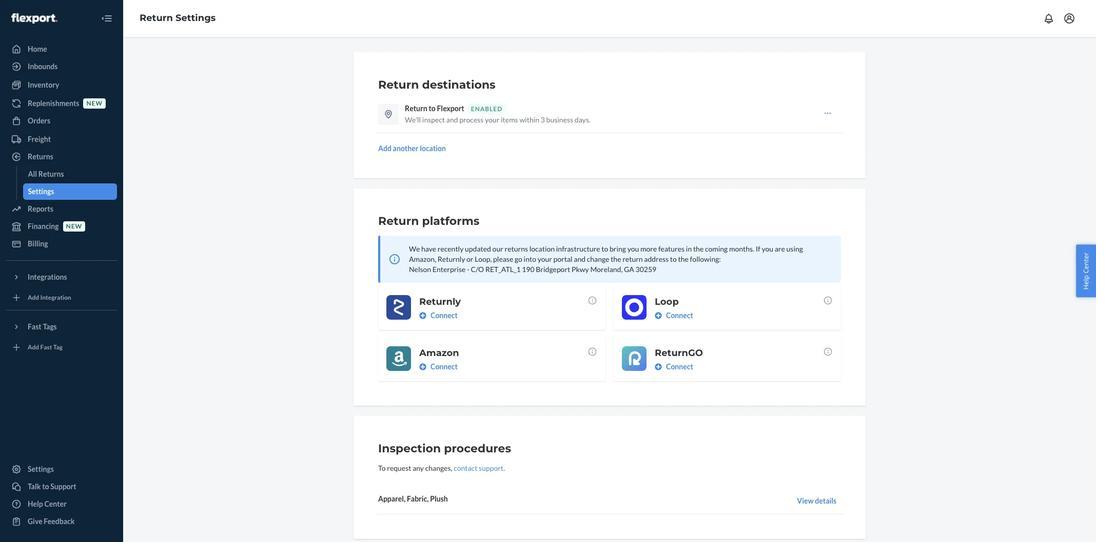 Task type: locate. For each thing, give the bounding box(es) containing it.
settings link up support
[[6, 462, 117, 478]]

the down bring
[[611, 255, 621, 264]]

-
[[467, 265, 469, 274]]

plus circle image down loop
[[655, 313, 662, 320]]

and down flexport
[[446, 115, 458, 124]]

1 vertical spatial and
[[574, 255, 586, 264]]

to request any changes, contact support .
[[378, 464, 505, 473]]

1 vertical spatial returns
[[38, 170, 64, 179]]

1 horizontal spatial center
[[1081, 253, 1091, 274]]

apparel, fabric, plush
[[378, 495, 448, 504]]

please
[[493, 255, 513, 264]]

0 horizontal spatial center
[[44, 500, 67, 509]]

open notifications image
[[1043, 12, 1055, 25]]

0 horizontal spatial you
[[627, 245, 639, 254]]

help center
[[1081, 253, 1091, 290], [28, 500, 67, 509]]

returns right all
[[38, 170, 64, 179]]

connect button down loop
[[655, 311, 693, 321]]

add inside button
[[378, 144, 391, 153]]

add for add another location
[[378, 144, 391, 153]]

0 vertical spatial new
[[86, 100, 103, 107]]

190
[[522, 265, 535, 274]]

your down the enabled on the left of the page
[[485, 115, 499, 124]]

1 horizontal spatial location
[[529, 245, 555, 254]]

0 vertical spatial help
[[1081, 276, 1091, 290]]

1 vertical spatial fast
[[40, 344, 52, 352]]

integrations button
[[6, 269, 117, 286]]

add fast tag link
[[6, 340, 117, 356]]

location right another
[[420, 144, 446, 153]]

returngo
[[655, 348, 703, 359]]

returns
[[28, 152, 53, 161], [38, 170, 64, 179]]

add
[[378, 144, 391, 153], [28, 294, 39, 302], [28, 344, 39, 352]]

returnly down enterprise
[[419, 297, 461, 308]]

the down in at the top
[[678, 255, 689, 264]]

another
[[393, 144, 418, 153]]

more
[[640, 245, 657, 254]]

if
[[756, 245, 760, 254]]

loop,
[[475, 255, 492, 264]]

and up "pkwy"
[[574, 255, 586, 264]]

close navigation image
[[101, 12, 113, 25]]

1 horizontal spatial help
[[1081, 276, 1091, 290]]

enabled
[[471, 105, 502, 113]]

plus circle image for loop
[[655, 313, 662, 320]]

add integration link
[[6, 290, 117, 306]]

plus circle image down amazon
[[419, 364, 426, 371]]

add down fast tags
[[28, 344, 39, 352]]

add for add integration
[[28, 294, 39, 302]]

returnly down recently
[[438, 255, 465, 264]]

connect for amazon
[[431, 363, 458, 372]]

integrations
[[28, 273, 67, 282]]

plus circle image inside connect link
[[655, 364, 662, 371]]

1 horizontal spatial help center
[[1081, 253, 1091, 290]]

fast left tags
[[28, 323, 41, 332]]

new down the reports link
[[66, 223, 82, 231]]

recently
[[438, 245, 464, 254]]

give
[[28, 518, 42, 527]]

orders
[[28, 116, 50, 125]]

0 vertical spatial returnly
[[438, 255, 465, 264]]

fast
[[28, 323, 41, 332], [40, 344, 52, 352]]

you up return
[[627, 245, 639, 254]]

reports
[[28, 205, 53, 213]]

1 vertical spatial new
[[66, 223, 82, 231]]

return
[[140, 12, 173, 24], [378, 78, 419, 92], [405, 104, 427, 113], [378, 215, 419, 228]]

and inside we have recently updated our returns location infrastructure to bring you more features in the coming months. if you are using amazon, returnly or loop, please go into your portal and change the return address to the following: nelson enterprise - c/o ret_atl_1 190 bridgeport pkwy moreland, ga 30259
[[574, 255, 586, 264]]

1 horizontal spatial new
[[86, 100, 103, 107]]

details
[[815, 497, 837, 506]]

address
[[644, 255, 669, 264]]

add another location
[[378, 144, 446, 153]]

you
[[627, 245, 639, 254], [762, 245, 773, 254]]

loop
[[655, 297, 679, 308]]

plus circle image down returngo
[[655, 364, 662, 371]]

1 vertical spatial settings
[[28, 187, 54, 196]]

to inside talk to support button
[[42, 483, 49, 492]]

to up change
[[602, 245, 608, 254]]

add left integration
[[28, 294, 39, 302]]

help inside button
[[1081, 276, 1091, 290]]

2 vertical spatial add
[[28, 344, 39, 352]]

moreland,
[[590, 265, 623, 274]]

plus circle image for amazon
[[419, 364, 426, 371]]

the right in at the top
[[693, 245, 704, 254]]

connect button for returnly
[[419, 311, 458, 321]]

1 you from the left
[[627, 245, 639, 254]]

we have recently updated our returns location infrastructure to bring you more features in the coming months. if you are using amazon, returnly or loop, please go into your portal and change the return address to the following: nelson enterprise - c/o ret_atl_1 190 bridgeport pkwy moreland, ga 30259
[[409, 245, 803, 274]]

plush
[[430, 495, 448, 504]]

plus circle image
[[419, 313, 426, 320], [655, 313, 662, 320], [419, 364, 426, 371], [655, 364, 662, 371]]

return to flexport
[[405, 104, 464, 113]]

items
[[501, 115, 518, 124]]

1 horizontal spatial and
[[574, 255, 586, 264]]

the
[[693, 245, 704, 254], [611, 255, 621, 264], [678, 255, 689, 264]]

we
[[409, 245, 420, 254]]

0 vertical spatial add
[[378, 144, 391, 153]]

0 vertical spatial and
[[446, 115, 458, 124]]

1 horizontal spatial you
[[762, 245, 773, 254]]

1 vertical spatial help center
[[28, 500, 67, 509]]

1 vertical spatial center
[[44, 500, 67, 509]]

add left another
[[378, 144, 391, 153]]

0 vertical spatial your
[[485, 115, 499, 124]]

fast left tag at the left of the page
[[40, 344, 52, 352]]

to right talk at the left bottom of the page
[[42, 483, 49, 492]]

returns down the freight
[[28, 152, 53, 161]]

plus circle image up amazon
[[419, 313, 426, 320]]

we'll inspect and process your items within 3 business days.
[[405, 115, 591, 124]]

change
[[587, 255, 609, 264]]

connect button for loop
[[655, 311, 693, 321]]

return
[[623, 255, 643, 264]]

settings link down all returns link
[[23, 184, 117, 200]]

connect up amazon
[[431, 311, 458, 320]]

give feedback button
[[6, 514, 117, 531]]

add inside "link"
[[28, 294, 39, 302]]

0 vertical spatial fast
[[28, 323, 41, 332]]

location up the into
[[529, 245, 555, 254]]

we'll
[[405, 115, 421, 124]]

1 vertical spatial location
[[529, 245, 555, 254]]

platforms
[[422, 215, 480, 228]]

ret_atl_1
[[485, 265, 521, 274]]

0 horizontal spatial location
[[420, 144, 446, 153]]

you right if
[[762, 245, 773, 254]]

connect button
[[419, 311, 458, 321], [655, 311, 693, 321], [419, 362, 458, 373]]

1 vertical spatial add
[[28, 294, 39, 302]]

our
[[492, 245, 503, 254]]

destinations
[[422, 78, 496, 92]]

days.
[[575, 115, 591, 124]]

connect button down amazon
[[419, 362, 458, 373]]

1 vertical spatial your
[[538, 255, 552, 264]]

and
[[446, 115, 458, 124], [574, 255, 586, 264]]

to
[[429, 104, 436, 113], [602, 245, 608, 254], [670, 255, 677, 264], [42, 483, 49, 492]]

0 horizontal spatial new
[[66, 223, 82, 231]]

features
[[658, 245, 685, 254]]

center
[[1081, 253, 1091, 274], [44, 500, 67, 509]]

connect button up amazon
[[419, 311, 458, 321]]

your up bridgeport
[[538, 255, 552, 264]]

0 horizontal spatial help
[[28, 500, 43, 509]]

return settings link
[[140, 12, 216, 24]]

returns
[[505, 245, 528, 254]]

add integration
[[28, 294, 71, 302]]

0 vertical spatial center
[[1081, 253, 1091, 274]]

connect
[[431, 311, 458, 320], [666, 311, 693, 320], [431, 363, 458, 372], [666, 363, 693, 372]]

freight link
[[6, 131, 117, 148]]

open account menu image
[[1063, 12, 1076, 25]]

new up orders link
[[86, 100, 103, 107]]

connect down amazon
[[431, 363, 458, 372]]

talk to support
[[28, 483, 76, 492]]

settings
[[176, 12, 216, 24], [28, 187, 54, 196], [28, 465, 54, 474]]

connect down loop
[[666, 311, 693, 320]]

location
[[420, 144, 446, 153], [529, 245, 555, 254]]

talk to support button
[[6, 479, 117, 496]]

inbounds
[[28, 62, 58, 71]]

months.
[[729, 245, 754, 254]]

your
[[485, 115, 499, 124], [538, 255, 552, 264]]

settings link
[[23, 184, 117, 200], [6, 462, 117, 478]]

0 vertical spatial location
[[420, 144, 446, 153]]

apparel,
[[378, 495, 406, 504]]

feedback
[[44, 518, 75, 527]]

fast tags button
[[6, 319, 117, 336]]

0 vertical spatial help center
[[1081, 253, 1091, 290]]

help
[[1081, 276, 1091, 290], [28, 500, 43, 509]]

1 horizontal spatial your
[[538, 255, 552, 264]]

all returns
[[28, 170, 64, 179]]

reports link
[[6, 201, 117, 218]]



Task type: vqa. For each thing, say whether or not it's contained in the screenshot.
Moreland,
yes



Task type: describe. For each thing, give the bounding box(es) containing it.
center inside help center link
[[44, 500, 67, 509]]

to down features
[[670, 255, 677, 264]]

within
[[520, 115, 539, 124]]

flexport logo image
[[11, 13, 57, 23]]

or
[[466, 255, 473, 264]]

0 horizontal spatial and
[[446, 115, 458, 124]]

procedures
[[444, 442, 511, 456]]

connect for returnly
[[431, 311, 458, 320]]

new for financing
[[66, 223, 82, 231]]

return for return platforms
[[378, 215, 419, 228]]

0 horizontal spatial help center
[[28, 500, 67, 509]]

1 horizontal spatial the
[[678, 255, 689, 264]]

.
[[503, 464, 505, 473]]

infrastructure
[[556, 245, 600, 254]]

return destinations
[[378, 78, 496, 92]]

0 horizontal spatial your
[[485, 115, 499, 124]]

1 vertical spatial settings link
[[6, 462, 117, 478]]

give feedback
[[28, 518, 75, 527]]

any
[[413, 464, 424, 473]]

fabric,
[[407, 495, 429, 504]]

ga
[[624, 265, 634, 274]]

portal
[[553, 255, 573, 264]]

enterprise
[[433, 265, 466, 274]]

process
[[459, 115, 484, 124]]

are
[[775, 245, 785, 254]]

connect link
[[655, 362, 833, 373]]

integration
[[40, 294, 71, 302]]

changes,
[[425, 464, 452, 473]]

add for add fast tag
[[28, 344, 39, 352]]

updated
[[465, 245, 491, 254]]

talk
[[28, 483, 41, 492]]

inspect
[[422, 115, 445, 124]]

location inside button
[[420, 144, 446, 153]]

add another location button
[[378, 144, 446, 154]]

location inside we have recently updated our returns location infrastructure to bring you more features in the coming months. if you are using amazon, returnly or loop, please go into your portal and change the return address to the following: nelson enterprise - c/o ret_atl_1 190 bridgeport pkwy moreland, ga 30259
[[529, 245, 555, 254]]

orders link
[[6, 113, 117, 129]]

center inside help center button
[[1081, 253, 1091, 274]]

fast tags
[[28, 323, 57, 332]]

new for replenishments
[[86, 100, 103, 107]]

help center link
[[6, 497, 117, 513]]

home
[[28, 45, 47, 53]]

returnly inside we have recently updated our returns location infrastructure to bring you more features in the coming months. if you are using amazon, returnly or loop, please go into your portal and change the return address to the following: nelson enterprise - c/o ret_atl_1 190 bridgeport pkwy moreland, ga 30259
[[438, 255, 465, 264]]

amazon,
[[409, 255, 436, 264]]

connect button for amazon
[[419, 362, 458, 373]]

help center button
[[1076, 245, 1096, 298]]

view details
[[797, 497, 837, 506]]

return platforms
[[378, 215, 480, 228]]

inspection procedures
[[378, 442, 511, 456]]

0 vertical spatial settings link
[[23, 184, 117, 200]]

financing
[[28, 222, 59, 231]]

fast inside 'dropdown button'
[[28, 323, 41, 332]]

connect down returngo
[[666, 363, 693, 372]]

replenishments
[[28, 99, 79, 108]]

returns link
[[6, 149, 117, 165]]

1 vertical spatial returnly
[[419, 297, 461, 308]]

bring
[[610, 245, 626, 254]]

return for return to flexport
[[405, 104, 427, 113]]

flexport
[[437, 104, 464, 113]]

return for return settings
[[140, 12, 173, 24]]

amazon
[[419, 348, 459, 359]]

0 horizontal spatial the
[[611, 255, 621, 264]]

help center inside button
[[1081, 253, 1091, 290]]

billing
[[28, 240, 48, 248]]

0 vertical spatial returns
[[28, 152, 53, 161]]

1 vertical spatial help
[[28, 500, 43, 509]]

2 you from the left
[[762, 245, 773, 254]]

inventory
[[28, 81, 59, 89]]

support
[[50, 483, 76, 492]]

to up inspect
[[429, 104, 436, 113]]

return settings
[[140, 12, 216, 24]]

view
[[797, 497, 814, 506]]

contact support link
[[454, 464, 503, 473]]

nelson
[[409, 265, 431, 274]]

connect for loop
[[666, 311, 693, 320]]

in
[[686, 245, 692, 254]]

return for return destinations
[[378, 78, 419, 92]]

have
[[421, 245, 436, 254]]

inbounds link
[[6, 59, 117, 75]]

home link
[[6, 41, 117, 57]]

inventory link
[[6, 77, 117, 93]]

3
[[541, 115, 545, 124]]

tags
[[43, 323, 57, 332]]

your inside we have recently updated our returns location infrastructure to bring you more features in the coming months. if you are using amazon, returnly or loop, please go into your portal and change the return address to the following: nelson enterprise - c/o ret_atl_1 190 bridgeport pkwy moreland, ga 30259
[[538, 255, 552, 264]]

inspection
[[378, 442, 441, 456]]

support
[[479, 464, 503, 473]]

using
[[786, 245, 803, 254]]

business
[[546, 115, 573, 124]]

tag
[[53, 344, 63, 352]]

following:
[[690, 255, 721, 264]]

pkwy
[[572, 265, 589, 274]]

plus circle image for returnly
[[419, 313, 426, 320]]

0 vertical spatial settings
[[176, 12, 216, 24]]

2 vertical spatial settings
[[28, 465, 54, 474]]

to
[[378, 464, 386, 473]]

bridgeport
[[536, 265, 570, 274]]

contact
[[454, 464, 477, 473]]

30259
[[636, 265, 656, 274]]

2 horizontal spatial the
[[693, 245, 704, 254]]

all
[[28, 170, 37, 179]]



